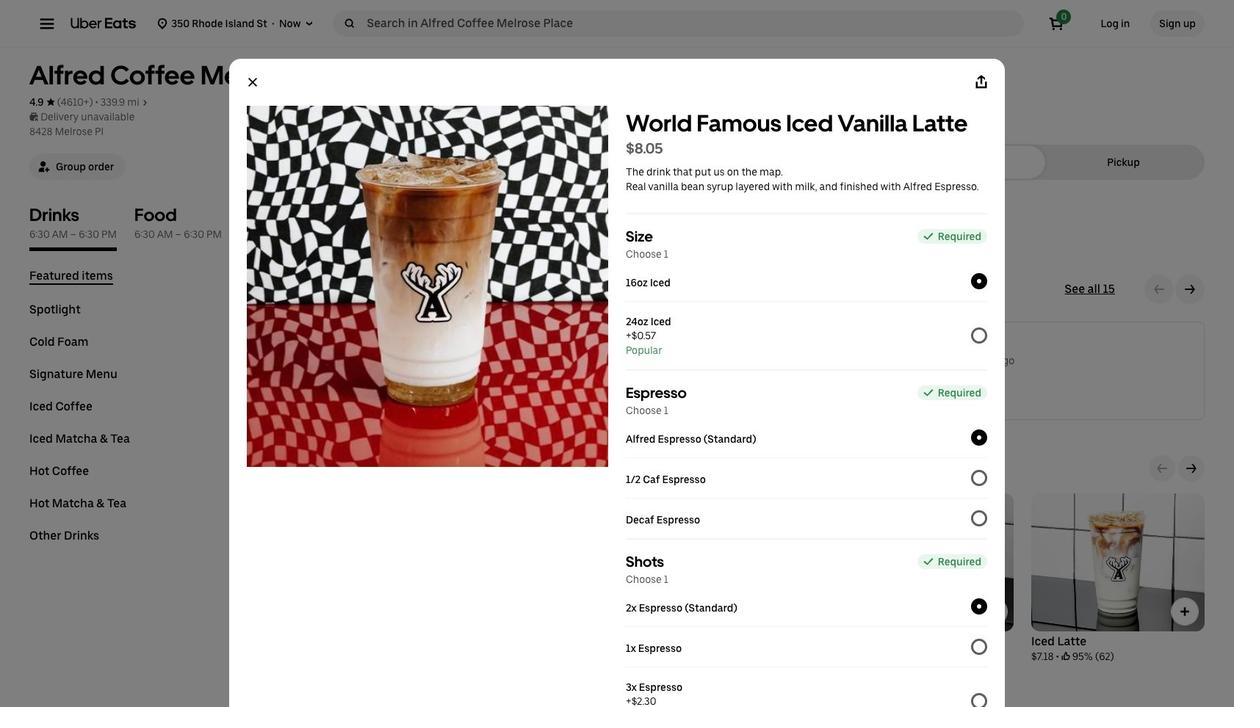 Task type: locate. For each thing, give the bounding box(es) containing it.
dialog dialog
[[229, 59, 1006, 708]]

next image right previous image
[[1186, 463, 1198, 475]]

close image
[[247, 76, 259, 88]]

deliver to image
[[304, 18, 316, 29]]

previous image
[[1157, 463, 1169, 475]]

next image right previous icon
[[1185, 284, 1197, 295]]

0 vertical spatial next image
[[1185, 284, 1197, 295]]

next image for previous icon
[[1185, 284, 1197, 295]]

main navigation menu image
[[40, 16, 54, 31]]

navigation
[[29, 269, 232, 562]]

lucia s. image
[[909, 334, 945, 370]]

next image
[[1185, 284, 1197, 295], [1186, 463, 1198, 475]]

previous image
[[1154, 284, 1166, 295]]

1 vertical spatial next image
[[1186, 463, 1198, 475]]



Task type: vqa. For each thing, say whether or not it's contained in the screenshot.
navigation
yes



Task type: describe. For each thing, give the bounding box(es) containing it.
next image for previous image
[[1186, 463, 1198, 475]]

[object Object] radio
[[892, 155, 1037, 170]]

deliver to image
[[157, 18, 169, 29]]

[object Object] radio
[[1052, 155, 1197, 170]]

taras m. image
[[280, 334, 315, 370]]

uber eats home image
[[71, 18, 136, 29]]

quick add image
[[1178, 605, 1193, 620]]

marty d. image
[[595, 334, 630, 370]]



